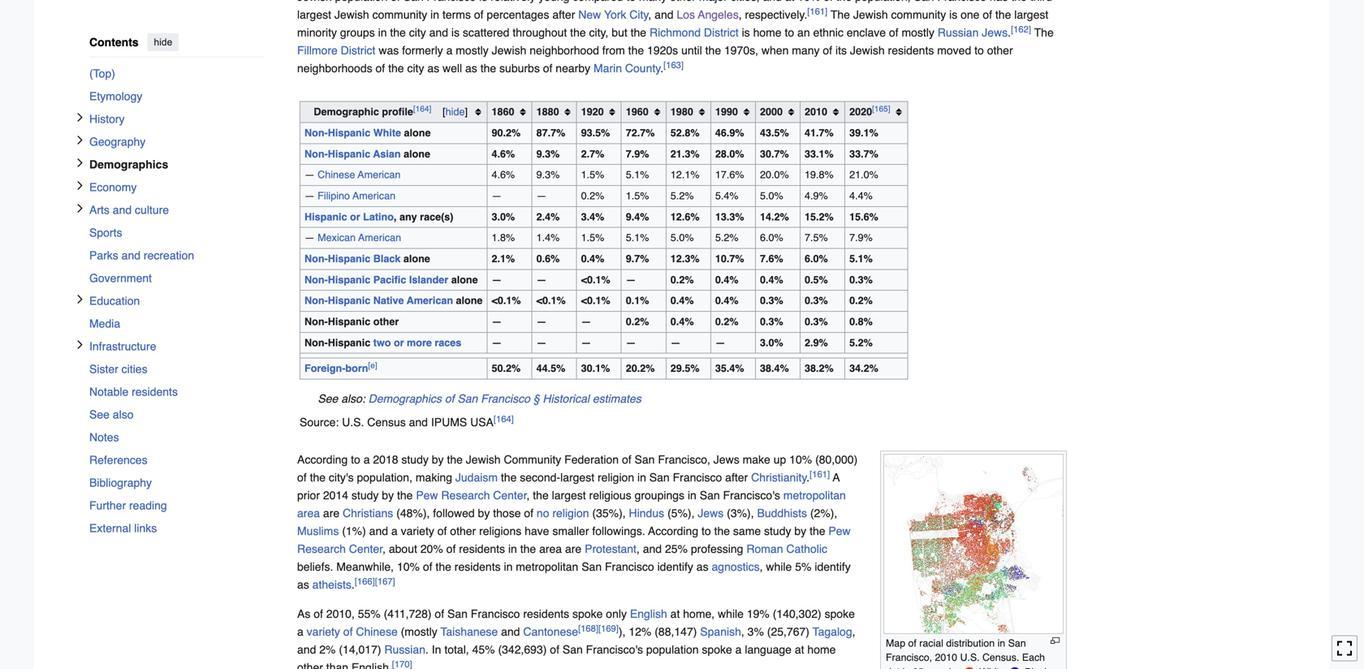 Task type: locate. For each thing, give the bounding box(es) containing it.
san down protestant link at bottom left
[[582, 561, 602, 574]]

1 horizontal spatial 10%
[[790, 453, 813, 466]]

1 vertical spatial jews
[[714, 453, 740, 466]]

. inside judaism the second-largest religion in san francisco after christianity . [161]
[[807, 471, 810, 484]]

1 vertical spatial [164]
[[494, 414, 514, 424]]

38.4%
[[760, 363, 789, 375]]

0 vertical spatial 5.2%
[[671, 190, 694, 202]]

the up (48%),
[[397, 489, 413, 502]]

1 identify from the left
[[658, 561, 694, 574]]

0 vertical spatial metropolitan
[[784, 489, 846, 502]]

1 horizontal spatial research
[[441, 489, 490, 502]]

1 vertical spatial are
[[565, 543, 582, 556]]

[164] left hide dropdown button
[[413, 104, 432, 114]]

0 vertical spatial or
[[350, 211, 360, 223]]

research down muslims
[[297, 543, 346, 556]]

foreign-
[[305, 363, 346, 375]]

0 horizontal spatial chinese
[[318, 169, 355, 181]]

san up judaism the second-largest religion in san francisco after christianity . [161]
[[635, 453, 655, 466]]

los
[[677, 8, 695, 21]]

are christians (48%), followed by those of no religion (35%), hindus (5%), jews (3%), buddhists (2%), muslims (1%) and a variety of other religions have smaller followings. according to the same study by the
[[297, 507, 838, 538]]

russian inside richmond district is home to an ethnic enclave of mostly russian jews . [162] the fillmore district
[[938, 26, 979, 39]]

jewish down enclave
[[850, 44, 885, 57]]

3 non- from the top
[[305, 253, 328, 265]]

1 vertical spatial 9.3%
[[537, 169, 560, 181]]

0 horizontal spatial [164] link
[[413, 104, 432, 114]]

§ historical
[[534, 392, 590, 405]]

0 horizontal spatial 10%
[[397, 561, 420, 574]]

largest up no religion link
[[552, 489, 586, 502]]

4.6% for 1.5%
[[492, 169, 515, 181]]

are inside , about 20% of residents in the area are protestant , and 25% professing roman catholic beliefs. meanwhile, 10% of the residents in metropolitan san francisco identify as agnostics
[[565, 543, 582, 556]]

see up notes
[[89, 408, 110, 421]]

etymology
[[89, 90, 142, 103]]

1 4.6% from the top
[[492, 148, 515, 160]]

san inside , about 20% of residents in the area are protestant , and 25% professing roman catholic beliefs. meanwhile, 10% of the residents in metropolitan san francisco identify as agnostics
[[582, 561, 602, 574]]

0 vertical spatial 9.3%
[[537, 148, 560, 160]]

other inside ". in total, 45% (342,693) of san francisco's population spoke a language at home other than english."
[[297, 661, 323, 669]]

1990
[[716, 106, 738, 118]]

mostly inside richmond district is home to an ethnic enclave of mostly russian jews . [162] the fillmore district
[[902, 26, 935, 39]]

pew down making
[[416, 489, 438, 502]]

identify inside , about 20% of residents in the area are protestant , and 25% professing roman catholic beliefs. meanwhile, 10% of the residents in metropolitan san francisco identify as agnostics
[[658, 561, 694, 574]]

1 horizontal spatial francisco,
[[886, 652, 933, 664]]

2 vertical spatial 2010
[[936, 652, 958, 664]]

non-hispanic white alone
[[305, 127, 431, 139]]

to down jews link at the bottom
[[702, 525, 711, 538]]

7 non- from the top
[[305, 337, 328, 349]]

4 non- from the top
[[305, 274, 328, 286]]

christianity
[[752, 471, 807, 484]]

2 4.6% from the top
[[492, 169, 515, 181]]

study inside a prior 2014 study by the
[[352, 489, 379, 502]]

non-hispanic pacific islander link
[[305, 274, 449, 286]]

[163] link
[[664, 60, 684, 70]]

area down have
[[540, 543, 562, 556]]

[164] link left hide dropdown button
[[413, 104, 432, 114]]

12%
[[629, 626, 652, 639]]

race(s)
[[420, 211, 454, 223]]

american for filipino american
[[353, 190, 396, 202]]

1 vertical spatial mostly
[[456, 44, 489, 57]]

2 9.3% from the top
[[537, 169, 560, 181]]

demographics down geography
[[89, 158, 168, 171]]

and left ipums
[[409, 416, 428, 429]]

francisco down 50.2%
[[481, 392, 530, 405]]

metropolitan
[[784, 489, 846, 502], [516, 561, 579, 574]]

hispanic for asian
[[328, 148, 371, 160]]

1 vertical spatial francisco's
[[586, 643, 643, 656]]

x small image for history
[[75, 113, 85, 122]]

0 vertical spatial jews
[[982, 26, 1008, 39]]

2 identify from the left
[[815, 561, 851, 574]]

fillmore district link
[[297, 44, 376, 57]]

7.6%
[[760, 253, 784, 265]]

to
[[785, 26, 795, 39], [975, 44, 985, 57], [351, 453, 361, 466], [702, 525, 711, 538]]

2 horizontal spatial 2010
[[936, 652, 958, 664]]

to down russian jews link
[[975, 44, 985, 57]]

non- for non-hispanic native american
[[305, 295, 328, 307]]

by down population,
[[382, 489, 394, 502]]

[161] inside judaism the second-largest religion in san francisco after christianity . [161]
[[810, 469, 830, 480]]

5 non- from the top
[[305, 295, 328, 307]]

0.4%
[[581, 253, 605, 265], [716, 274, 739, 286], [760, 274, 784, 286], [671, 295, 694, 307], [716, 295, 739, 307], [671, 316, 694, 328]]

francisco, inside map of racial distribution in san francisco, 2010 u.s. census. each dot is 25 people:
[[886, 652, 933, 664]]

of right map at right bottom
[[909, 638, 917, 650]]

1970s,
[[725, 44, 759, 57]]

0 horizontal spatial according
[[297, 453, 348, 466]]

other inside are christians (48%), followed by those of no religion (35%), hindus (5%), jews (3%), buddhists (2%), muslims (1%) and a variety of other religions have smaller followings. according to the same study by the
[[450, 525, 476, 538]]

1 horizontal spatial chinese
[[356, 626, 398, 639]]

is up 1970s, in the top right of the page
[[742, 26, 750, 39]]

hispanic up '— chinese american'
[[328, 148, 371, 160]]

or
[[350, 211, 360, 223], [394, 337, 404, 349]]

identify
[[658, 561, 694, 574], [815, 561, 851, 574]]

etymology link
[[89, 85, 265, 108]]

hispanic down demographic
[[328, 127, 371, 139]]

jews up after
[[714, 453, 740, 466]]

1 horizontal spatial spoke
[[702, 643, 733, 656]]

as inside , while 5% identify as
[[297, 578, 309, 591]]

0 vertical spatial pew
[[416, 489, 438, 502]]

map of racial distribution in san francisco, 2010 u.s. census. each dot is 25 people:
[[886, 638, 1046, 669]]

2 x small image from the top
[[75, 158, 85, 168]]

1 horizontal spatial demographics
[[369, 392, 442, 405]]

1 vertical spatial 10%
[[397, 561, 420, 574]]

0.5%
[[805, 274, 828, 286]]

research for pew research center , the largest religious groupings in san francisco's
[[441, 489, 490, 502]]

pew for pew research center , the largest religious groupings in san francisco's
[[416, 489, 438, 502]]

largest up [162] "link"
[[1015, 8, 1049, 21]]

jewish up suburbs
[[492, 44, 527, 57]]

francisco, up groupings
[[658, 453, 711, 466]]

0 vertical spatial [164]
[[413, 104, 432, 114]]

1 horizontal spatial district
[[704, 26, 739, 39]]

(1%)
[[342, 525, 366, 538]]

0 vertical spatial at
[[671, 608, 680, 621]]

center for pew research center , the largest religious groupings in san francisco's
[[493, 489, 527, 502]]

the down have
[[521, 543, 536, 556]]

formerly
[[402, 44, 443, 57]]

identify inside , while 5% identify as
[[815, 561, 851, 574]]

pew inside pew research center
[[829, 525, 851, 538]]

0 vertical spatial chinese
[[318, 169, 355, 181]]

as down professing
[[697, 561, 709, 574]]

1 vertical spatial 1.5%
[[626, 190, 650, 202]]

50.2%
[[492, 363, 521, 375]]

x small image
[[75, 135, 85, 145], [75, 181, 85, 191], [75, 204, 85, 213], [75, 295, 85, 304], [75, 340, 85, 350]]

5.1% up 9.7%
[[626, 232, 650, 244]]

x small image for geography
[[75, 135, 85, 145]]

and up (342,693)
[[501, 626, 520, 639]]

hispanic for other
[[328, 316, 371, 328]]

33.7%
[[850, 148, 879, 160]]

of inside the jewish community is one of the largest minority groups in the city and is scattered throughout the city, but the
[[983, 8, 993, 21]]

of up "20%"
[[438, 525, 447, 538]]

a left the 2018
[[364, 453, 370, 466]]

x small image for arts and culture
[[75, 204, 85, 213]]

9.3% up the 2.4%
[[537, 169, 560, 181]]

1.5% for 1.4%
[[581, 232, 605, 244]]

0 horizontal spatial study
[[352, 489, 379, 502]]

0 horizontal spatial see
[[89, 408, 110, 421]]

hispanic or latino link
[[305, 211, 394, 223]]

religion inside are christians (48%), followed by those of no religion (35%), hindus (5%), jews (3%), buddhists (2%), muslims (1%) and a variety of other religions have smaller followings. according to the same study by the
[[553, 507, 589, 520]]

[164] inside demographic profile [164]
[[413, 104, 432, 114]]

a down 'spanish' link
[[736, 643, 742, 656]]

2010 inside map of racial distribution in san francisco, 2010 u.s. census. each dot is 25 people:
[[936, 652, 958, 664]]

5.1% for 5.0%
[[626, 232, 650, 244]]

american for chinese american
[[358, 169, 401, 181]]

0 vertical spatial 3.0%
[[492, 211, 515, 223]]

alone right asian
[[404, 148, 431, 160]]

, up richmond
[[649, 8, 652, 21]]

francisco down protestant
[[605, 561, 655, 574]]

[164] link
[[413, 104, 432, 114], [494, 414, 514, 424]]

research down judaism link on the left bottom of the page
[[441, 489, 490, 502]]

francisco's down ),
[[586, 643, 643, 656]]

1 vertical spatial chinese
[[356, 626, 398, 639]]

study up making
[[402, 453, 429, 466]]

0 horizontal spatial area
[[297, 507, 320, 520]]

hispanic for native
[[328, 295, 371, 307]]

american down 'hispanic or latino , any race(s)'
[[358, 232, 401, 244]]

1 horizontal spatial identify
[[815, 561, 851, 574]]

when
[[762, 44, 789, 57]]

[162]
[[1012, 24, 1032, 34]]

research inside pew research center
[[297, 543, 346, 556]]

identify right 5%
[[815, 561, 851, 574]]

see up source:
[[318, 392, 338, 405]]

marin county . [163]
[[594, 60, 684, 75]]

to inside richmond district is home to an ethnic enclave of mostly russian jews . [162] the fillmore district
[[785, 26, 795, 39]]

0 horizontal spatial 5.2%
[[671, 190, 694, 202]]

[161] inside new york city , and los angeles , respectively. [161]
[[808, 6, 828, 17]]

[161] link up ethnic
[[808, 6, 828, 17]]

10% down about
[[397, 561, 420, 574]]

in inside judaism the second-largest religion in san francisco after christianity . [161]
[[638, 471, 647, 484]]

1 vertical spatial 5.1%
[[626, 232, 650, 244]]

1 horizontal spatial 6.0%
[[805, 253, 828, 265]]

spoke down spanish
[[702, 643, 733, 656]]

non-hispanic black link
[[305, 253, 401, 265]]

1 vertical spatial religion
[[553, 507, 589, 520]]

0 horizontal spatial the
[[831, 8, 851, 21]]

1 horizontal spatial at
[[795, 643, 805, 656]]

many
[[792, 44, 820, 57]]

fullscreen image
[[1337, 641, 1353, 657]]

1 horizontal spatial center
[[493, 489, 527, 502]]

1 horizontal spatial area
[[540, 543, 562, 556]]

0 vertical spatial hide
[[154, 37, 172, 48]]

notes link
[[89, 426, 265, 449]]

[161] up ethnic
[[808, 6, 828, 17]]

1.5%
[[581, 169, 605, 181], [626, 190, 650, 202], [581, 232, 605, 244]]

1 vertical spatial 6.0%
[[805, 253, 828, 265]]

1 9.3% from the top
[[537, 148, 560, 160]]

home,
[[683, 608, 715, 621]]

0 horizontal spatial home
[[754, 26, 782, 39]]

hispanic down non-hispanic native american link
[[328, 316, 371, 328]]

see for see also: demographics of san francisco § historical estimates
[[318, 392, 338, 405]]

5.1%
[[626, 169, 650, 181], [626, 232, 650, 244], [850, 253, 873, 265]]

other down [162] "link"
[[988, 44, 1014, 57]]

0 vertical spatial 1.5%
[[581, 169, 605, 181]]

0 horizontal spatial religion
[[553, 507, 589, 520]]

to left an
[[785, 26, 795, 39]]

parks
[[89, 249, 118, 262]]

home
[[754, 26, 782, 39], [808, 643, 836, 656]]

1 horizontal spatial u.s.
[[961, 652, 980, 664]]

1 horizontal spatial mostly
[[902, 26, 935, 39]]

of right "20%"
[[447, 543, 456, 556]]

non-hispanic native american alone
[[305, 295, 483, 307]]

[169]
[[599, 624, 619, 634]]

as
[[297, 608, 311, 621]]

0 vertical spatial mostly
[[902, 26, 935, 39]]

0 vertical spatial francisco,
[[658, 453, 711, 466]]

center inside pew research center
[[349, 543, 383, 556]]

variety inside variety of chinese (mostly taishanese and cantonese [168] [169] ), 12% (88,147) spanish , 3% (25,767) tagalog
[[307, 626, 340, 639]]

x small image
[[75, 113, 85, 122], [75, 158, 85, 168]]

1 non- from the top
[[305, 127, 328, 139]]

, down roman
[[760, 561, 763, 574]]

arts
[[89, 204, 110, 217]]

francisco
[[481, 392, 530, 405], [673, 471, 722, 484], [605, 561, 655, 574], [471, 608, 520, 621]]

2010 up 41.7%
[[805, 106, 828, 118]]

3%
[[748, 626, 764, 639]]

research for pew research center
[[297, 543, 346, 556]]

0 horizontal spatial francisco,
[[658, 453, 711, 466]]

to inside was formerly a mostly jewish neighborhood from the 1920s until the 1970s, when many of its jewish residents moved to other neighborhoods of the city as well as the suburbs of nearby
[[975, 44, 985, 57]]

chinese american link
[[318, 169, 401, 181]]

mostly inside was formerly a mostly jewish neighborhood from the 1920s until the 1970s, when many of its jewish residents moved to other neighborhoods of the city as well as the suburbs of nearby
[[456, 44, 489, 57]]

2 horizontal spatial spoke
[[825, 608, 855, 621]]

[164] inside 'source: u.s. census and ipums usa [164]'
[[494, 414, 514, 424]]

2 vertical spatial study
[[765, 525, 792, 538]]

a
[[446, 44, 453, 57], [364, 453, 370, 466], [392, 525, 398, 538], [297, 626, 304, 639], [736, 643, 742, 656]]

and right arts
[[113, 204, 132, 217]]

x small image for demographics
[[75, 158, 85, 168]]

[161] left a
[[810, 469, 830, 480]]

non-hispanic white link
[[305, 127, 401, 139]]

francisco inside judaism the second-largest religion in san francisco after christianity . [161]
[[673, 471, 722, 484]]

90.2%
[[492, 127, 521, 139]]

5.1% for 12.1%
[[626, 169, 650, 181]]

or right "two"
[[394, 337, 404, 349]]

1 vertical spatial according
[[649, 525, 699, 538]]

of right as
[[314, 608, 323, 621]]

(mostly
[[401, 626, 438, 639]]

hispanic for black
[[328, 253, 371, 265]]

39.1%
[[850, 127, 879, 139]]

0 vertical spatial largest
[[1015, 8, 1049, 21]]

metropolitan inside , about 20% of residents in the area are protestant , and 25% professing roman catholic beliefs. meanwhile, 10% of the residents in metropolitan san francisco identify as agnostics
[[516, 561, 579, 574]]

0 vertical spatial x small image
[[75, 113, 85, 122]]

area down prior in the bottom left of the page
[[297, 507, 320, 520]]

same
[[734, 525, 761, 538]]

x small image left education
[[75, 295, 85, 304]]

1 vertical spatial largest
[[561, 471, 595, 484]]

study inside according to a 2018 study by the jewish community federation of san francisco, jews make up 10% (80,000) of the city's population, making
[[402, 453, 429, 466]]

0 horizontal spatial identify
[[658, 561, 694, 574]]

than
[[326, 661, 349, 669]]

taishanese
[[441, 626, 498, 639]]

atheists . [166] [167]
[[313, 577, 395, 591]]

. inside 'atheists . [166] [167]'
[[352, 578, 355, 591]]

of down cantonese
[[550, 643, 560, 656]]

3 x small image from the top
[[75, 204, 85, 213]]

0 vertical spatial demographics
[[89, 158, 168, 171]]

, inside , and 2% (14,017)
[[853, 626, 856, 639]]

variety of chinese link
[[307, 626, 398, 639]]

0 horizontal spatial pew
[[416, 489, 438, 502]]

1 horizontal spatial 7.9%
[[850, 232, 873, 244]]

the right until
[[706, 44, 722, 57]]

2 vertical spatial 5.2%
[[850, 337, 873, 349]]

and inside the jewish community is one of the largest minority groups in the city and is scattered throughout the city, but the
[[429, 26, 448, 39]]

1 vertical spatial 2010
[[326, 608, 352, 621]]

chinese
[[318, 169, 355, 181], [356, 626, 398, 639]]

15.6%
[[850, 211, 879, 223]]

and inside , about 20% of residents in the area are protestant , and 25% professing roman catholic beliefs. meanwhile, 10% of the residents in metropolitan san francisco identify as agnostics
[[643, 543, 662, 556]]

0 horizontal spatial at
[[671, 608, 680, 621]]

2 x small image from the top
[[75, 181, 85, 191]]

by left those at the bottom of the page
[[478, 507, 490, 520]]

jewish up judaism link on the left bottom of the page
[[466, 453, 501, 466]]

0 vertical spatial 2010
[[805, 106, 828, 118]]

francisco up jews link at the bottom
[[673, 471, 722, 484]]

1 vertical spatial francisco,
[[886, 652, 933, 664]]

5.2% down 0.8%
[[850, 337, 873, 349]]

1 x small image from the top
[[75, 135, 85, 145]]

55%
[[358, 608, 381, 621]]

alone for non-hispanic white alone
[[404, 127, 431, 139]]

0 horizontal spatial 7.9%
[[626, 148, 650, 160]]

1 vertical spatial study
[[352, 489, 379, 502]]

. inside marin county . [163]
[[661, 62, 664, 75]]

0 vertical spatial see
[[318, 392, 338, 405]]

5 x small image from the top
[[75, 340, 85, 350]]

muslims
[[297, 525, 339, 538]]

5.0% down 12.6%
[[671, 232, 694, 244]]

as of 2010 , 55% (411,728) of san francisco residents spoke only english
[[297, 608, 668, 621]]

1 horizontal spatial see
[[318, 392, 338, 405]]

the inside richmond district is home to an ethnic enclave of mostly russian jews . [162] the fillmore district
[[1035, 26, 1054, 39]]

community
[[892, 8, 947, 21]]

and inside variety of chinese (mostly taishanese and cantonese [168] [169] ), 12% (88,147) spanish , 3% (25,767) tagalog
[[501, 626, 520, 639]]

x small image left arts
[[75, 204, 85, 213]]

neighborhoods
[[297, 62, 373, 75]]

. inside richmond district is home to an ethnic enclave of mostly russian jews . [162] the fillmore district
[[1008, 26, 1012, 39]]

los angeles link
[[677, 8, 739, 21]]

3.0%
[[492, 211, 515, 223], [760, 337, 784, 349]]

x small image for economy
[[75, 181, 85, 191]]

usa
[[470, 416, 494, 429]]

area inside , about 20% of residents in the area are protestant , and 25% professing roman catholic beliefs. meanwhile, 10% of the residents in metropolitan san francisco identify as agnostics
[[540, 543, 562, 556]]

religion
[[598, 471, 635, 484], [553, 507, 589, 520]]

media
[[89, 317, 120, 330]]

jewish inside the jewish community is one of the largest minority groups in the city and is scattered throughout the city, but the
[[854, 8, 888, 21]]

religion up smaller
[[553, 507, 589, 520]]

0.2% up 0.8%
[[850, 295, 873, 307]]

mostly down scattered
[[456, 44, 489, 57]]

4 x small image from the top
[[75, 295, 85, 304]]

9.3% for 1.5%
[[537, 169, 560, 181]]

identify down "25%"
[[658, 561, 694, 574]]

1 x small image from the top
[[75, 113, 85, 122]]

0 horizontal spatial francisco's
[[586, 643, 643, 656]]

while inside at home, while 19% (140,302) spoke a
[[718, 608, 744, 621]]

san inside map of racial distribution in san francisco, 2010 u.s. census. each dot is 25 people:
[[1009, 638, 1027, 650]]

1.8%
[[492, 232, 515, 244]]

5.2% up 10.7%
[[716, 232, 739, 244]]

1 vertical spatial center
[[349, 543, 383, 556]]

0 vertical spatial the
[[831, 8, 851, 21]]

1 vertical spatial u.s.
[[961, 652, 980, 664]]

links
[[134, 522, 157, 535]]

russian down (mostly
[[385, 643, 426, 656]]

hispanic
[[328, 127, 371, 139], [328, 148, 371, 160], [305, 211, 347, 223], [328, 253, 371, 265], [328, 274, 371, 286], [328, 295, 371, 307], [328, 316, 371, 328], [328, 337, 371, 349]]

1.5% up 9.4%
[[626, 190, 650, 202]]

and inside , and 2% (14,017)
[[297, 643, 316, 656]]

but
[[612, 26, 628, 39]]

jews inside are christians (48%), followed by those of no religion (35%), hindus (5%), jews (3%), buddhists (2%), muslims (1%) and a variety of other religions have smaller followings. according to the same study by the
[[698, 507, 724, 520]]

12.1%
[[671, 169, 700, 181]]

home inside ". in total, 45% (342,693) of san francisco's population spoke a language at home other than english."
[[808, 643, 836, 656]]

1 horizontal spatial are
[[565, 543, 582, 556]]

2.1%
[[492, 253, 515, 265]]

46.9%
[[716, 127, 745, 139]]

francisco up taishanese
[[471, 608, 520, 621]]

0.3% up 2.9%
[[805, 316, 828, 328]]

<0.1% down 0.6%
[[537, 295, 566, 307]]

0 vertical spatial 10%
[[790, 453, 813, 466]]

10% inside , about 20% of residents in the area are protestant , and 25% professing roman catholic beliefs. meanwhile, 10% of the residents in metropolitan san francisco identify as agnostics
[[397, 561, 420, 574]]

education link
[[89, 290, 265, 312]]

hide button
[[147, 33, 179, 51]]

9.3% for 2.7%
[[537, 148, 560, 160]]

san down variety of chinese (mostly taishanese and cantonese [168] [169] ), 12% (88,147) spanish , 3% (25,767) tagalog
[[563, 643, 583, 656]]

1 vertical spatial area
[[540, 543, 562, 556]]

1 horizontal spatial according
[[649, 525, 699, 538]]

community
[[504, 453, 562, 466]]

hispanic down non-hispanic black link at top
[[328, 274, 371, 286]]

1 vertical spatial 4.6%
[[492, 169, 515, 181]]

2 non- from the top
[[305, 148, 328, 160]]

4.6% for 2.7%
[[492, 148, 515, 160]]

1 vertical spatial metropolitan
[[516, 561, 579, 574]]

0 vertical spatial francisco's
[[723, 489, 781, 502]]

further reading
[[89, 499, 167, 512]]

as inside , about 20% of residents in the area are protestant , and 25% professing roman catholic beliefs. meanwhile, 10% of the residents in metropolitan san francisco identify as agnostics
[[697, 561, 709, 574]]

0.2% down 12.3%
[[671, 274, 694, 286]]

0 vertical spatial are
[[323, 507, 340, 520]]

chinese down 55%
[[356, 626, 398, 639]]

note
[[300, 390, 909, 408]]

in inside the jewish community is one of the largest minority groups in the city and is scattered throughout the city, but the
[[378, 26, 387, 39]]

[161] link
[[808, 6, 828, 17], [810, 469, 830, 480]]

according
[[297, 453, 348, 466], [649, 525, 699, 538]]

1 vertical spatial at
[[795, 643, 805, 656]]

religion inside judaism the second-largest religion in san francisco after christianity . [161]
[[598, 471, 635, 484]]

and inside 'source: u.s. census and ipums usa [164]'
[[409, 416, 428, 429]]

0 vertical spatial u.s.
[[342, 416, 364, 429]]

the inside judaism the second-largest religion in san francisco after christianity . [161]
[[501, 471, 517, 484]]

american for mexican american
[[358, 232, 401, 244]]

6 non- from the top
[[305, 316, 328, 328]]

by inside a prior 2014 study by the
[[382, 489, 394, 502]]

the right [162] "link"
[[1035, 26, 1054, 39]]

see for see also
[[89, 408, 110, 421]]

1 horizontal spatial while
[[766, 561, 792, 574]]

—
[[305, 169, 315, 181], [305, 190, 315, 202], [492, 190, 502, 202], [537, 190, 547, 202], [305, 232, 315, 244], [492, 274, 502, 286], [537, 274, 547, 286], [626, 274, 636, 286], [492, 316, 502, 328], [537, 316, 547, 328], [581, 316, 592, 328], [492, 337, 502, 349], [537, 337, 547, 349], [581, 337, 592, 349], [626, 337, 636, 349], [671, 337, 681, 349], [716, 337, 726, 349]]

buddhists
[[758, 507, 808, 520]]

home up when
[[754, 26, 782, 39]]

the
[[831, 8, 851, 21], [1035, 26, 1054, 39]]

francisco's up (3%),
[[723, 489, 781, 502]]



Task type: describe. For each thing, give the bounding box(es) containing it.
1 horizontal spatial [164] link
[[494, 414, 514, 424]]

one
[[961, 8, 980, 21]]

x small image for education
[[75, 295, 85, 304]]

1 vertical spatial 5.2%
[[716, 232, 739, 244]]

[166] link
[[355, 577, 375, 587]]

media link
[[89, 312, 265, 335]]

5.4%
[[716, 190, 739, 202]]

area inside metropolitan area
[[297, 507, 320, 520]]

city inside the jewish community is one of the largest minority groups in the city and is scattered throughout the city, but the
[[409, 26, 426, 39]]

1 horizontal spatial francisco's
[[723, 489, 781, 502]]

(140,302)
[[773, 608, 822, 621]]

1 vertical spatial [161] link
[[810, 469, 830, 480]]

parks and recreation
[[89, 249, 194, 262]]

further
[[89, 499, 126, 512]]

according inside are christians (48%), followed by those of no religion (35%), hindus (5%), jews (3%), buddhists (2%), muslims (1%) and a variety of other religions have smaller followings. according to the same study by the
[[649, 525, 699, 538]]

san up usa
[[458, 392, 478, 405]]

1 vertical spatial pew research center link
[[297, 525, 851, 556]]

economy link
[[89, 176, 265, 199]]

the inside the jewish community is one of the largest minority groups in the city and is scattered throughout the city, but the
[[831, 8, 851, 21]]

0.3% up 38.4%
[[760, 316, 784, 328]]

according inside according to a 2018 study by the jewish community federation of san francisco, jews make up 10% (80,000) of the city's population, making
[[297, 453, 348, 466]]

x small image for infrastructure
[[75, 340, 85, 350]]

to inside are christians (48%), followed by those of no religion (35%), hindus (5%), jews (3%), buddhists (2%), muslims (1%) and a variety of other religions have smaller followings. according to the same study by the
[[702, 525, 711, 538]]

hispanic for white
[[328, 127, 371, 139]]

by inside according to a 2018 study by the jewish community federation of san francisco, jews make up 10% (80,000) of the city's population, making
[[432, 453, 444, 466]]

english.
[[352, 661, 392, 669]]

is inside map of racial distribution in san francisco, 2010 u.s. census. each dot is 25 people:
[[903, 667, 910, 669]]

at inside at home, while 19% (140,302) spoke a
[[671, 608, 680, 621]]

alone for non-hispanic asian alone
[[404, 148, 431, 160]]

, left 55%
[[352, 608, 355, 621]]

in inside map of racial distribution in san francisco, 2010 u.s. census. each dot is 25 people:
[[998, 638, 1006, 650]]

and inside are christians (48%), followed by those of no religion (35%), hindus (5%), jews (3%), buddhists (2%), muslims (1%) and a variety of other religions have smaller followings. according to the same study by the
[[369, 525, 388, 538]]

non-hispanic other
[[305, 316, 399, 328]]

francisco, inside according to a 2018 study by the jewish community federation of san francisco, jews make up 10% (80,000) of the city's population, making
[[658, 453, 711, 466]]

of up judaism the second-largest religion in san francisco after christianity . [161]
[[622, 453, 632, 466]]

at inside ". in total, 45% (342,693) of san francisco's population spoke a language at home other than english."
[[795, 643, 805, 656]]

2 vertical spatial 5.1%
[[850, 253, 873, 265]]

<0.1% down 3.4%
[[581, 274, 611, 286]]

metropolitan inside metropolitan area
[[784, 489, 846, 502]]

, inside , while 5% identify as
[[760, 561, 763, 574]]

1 vertical spatial 3.0%
[[760, 337, 784, 349]]

, inside variety of chinese (mostly taishanese and cantonese [168] [169] ), 12% (88,147) spanish , 3% (25,767) tagalog
[[742, 626, 745, 639]]

2.7%
[[581, 148, 605, 160]]

variety of chinese (mostly taishanese and cantonese [168] [169] ), 12% (88,147) spanish , 3% (25,767) tagalog
[[307, 624, 853, 639]]

to inside according to a 2018 study by the jewish community federation of san francisco, jews make up 10% (80,000) of the city's population, making
[[351, 453, 361, 466]]

9.4%
[[626, 211, 650, 223]]

of up (mostly
[[435, 608, 444, 621]]

of down "20%"
[[423, 561, 433, 574]]

1 horizontal spatial 2010
[[805, 106, 828, 118]]

(35%),
[[593, 507, 626, 520]]

largest inside the jewish community is one of the largest minority groups in the city and is scattered throughout the city, but the
[[1015, 8, 1049, 21]]

bibliography link
[[89, 472, 265, 494]]

source: u.s. census and ipums usa [164]
[[300, 414, 514, 429]]

the left suburbs
[[481, 62, 497, 75]]

by up the catholic
[[795, 525, 807, 538]]

10% inside according to a 2018 study by the jewish community federation of san francisco, jews make up 10% (80,000) of the city's population, making
[[790, 453, 813, 466]]

a inside ". in total, 45% (342,693) of san francisco's population spoke a language at home other than english."
[[736, 643, 742, 656]]

foreign-born link
[[305, 363, 368, 375]]

notable residents
[[89, 386, 178, 399]]

alone up races
[[456, 295, 483, 307]]

agnostics link
[[712, 561, 760, 574]]

non- for non-hispanic asian
[[305, 148, 328, 160]]

residents inside was formerly a mostly jewish neighborhood from the 1920s until the 1970s, when many of its jewish residents moved to other neighborhoods of the city as well as the suburbs of nearby
[[888, 44, 935, 57]]

distribution
[[947, 638, 995, 650]]

of up ipums
[[445, 392, 455, 405]]

other inside was formerly a mostly jewish neighborhood from the 1920s until the 1970s, when many of its jewish residents moved to other neighborhoods of the city as well as the suburbs of nearby
[[988, 44, 1014, 57]]

protestant
[[585, 543, 637, 556]]

of inside map of racial distribution in san francisco, 2010 u.s. census. each dot is 25 people:
[[909, 638, 917, 650]]

american down the islander
[[407, 295, 453, 307]]

of up prior in the bottom left of the page
[[297, 471, 307, 484]]

culture
[[135, 204, 169, 217]]

non- for non-hispanic white
[[305, 127, 328, 139]]

. inside ". in total, 45% (342,693) of san francisco's population spoke a language at home other than english."
[[426, 643, 429, 656]]

total,
[[445, 643, 469, 656]]

the up marin county . [163]
[[629, 44, 644, 57]]

non- for non-hispanic black
[[305, 253, 328, 265]]

(411,728)
[[384, 608, 432, 621]]

the up prior in the bottom left of the page
[[310, 471, 326, 484]]

4.9%
[[805, 190, 828, 202]]

the down (2%),
[[810, 525, 826, 538]]

25%
[[665, 543, 688, 556]]

, up 1970s, in the top right of the page
[[739, 8, 742, 21]]

san inside ". in total, 45% (342,693) of san francisco's population spoke a language at home other than english."
[[563, 643, 583, 656]]

parks and recreation link
[[89, 244, 265, 267]]

(14,017)
[[339, 643, 381, 656]]

are inside are christians (48%), followed by those of no religion (35%), hindus (5%), jews (3%), buddhists (2%), muslims (1%) and a variety of other religions have smaller followings. according to the same study by the
[[323, 507, 340, 520]]

, down followings.
[[637, 543, 640, 556]]

87.7%
[[537, 127, 566, 139]]

0 horizontal spatial 6.0%
[[760, 232, 784, 244]]

infrastructure
[[89, 340, 156, 353]]

jews inside according to a 2018 study by the jewish community federation of san francisco, jews make up 10% (80,000) of the city's population, making
[[714, 453, 740, 466]]

cantonese
[[523, 626, 579, 639]]

islander
[[409, 274, 449, 286]]

metropolitan area link
[[297, 489, 846, 520]]

christians
[[343, 507, 393, 520]]

estimates
[[593, 392, 642, 405]]

(88,147)
[[655, 626, 697, 639]]

a inside according to a 2018 study by the jewish community federation of san francisco, jews make up 10% (80,000) of the city's population, making
[[364, 453, 370, 466]]

filipino
[[318, 190, 350, 202]]

0.2% up 3.4%
[[581, 190, 605, 202]]

1980
[[671, 106, 694, 118]]

1 vertical spatial or
[[394, 337, 404, 349]]

largest inside judaism the second-largest religion in san francisco after christianity . [161]
[[561, 471, 595, 484]]

hispanic for pacific
[[328, 274, 371, 286]]

san inside according to a 2018 study by the jewish community federation of san francisco, jews make up 10% (80,000) of the city's population, making
[[635, 453, 655, 466]]

[165] link
[[873, 104, 891, 114]]

spoke inside at home, while 19% (140,302) spoke a
[[825, 608, 855, 621]]

(25,767)
[[768, 626, 810, 639]]

variety inside are christians (48%), followed by those of no religion (35%), hindus (5%), jews (3%), buddhists (2%), muslims (1%) and a variety of other religions have smaller followings. according to the same study by the
[[401, 525, 435, 538]]

, about 20% of residents in the area are protestant , and 25% professing roman catholic beliefs. meanwhile, 10% of the residents in metropolitan san francisco identify as agnostics
[[297, 543, 828, 574]]

a inside was formerly a mostly jewish neighborhood from the 1920s until the 1970s, when many of its jewish residents moved to other neighborhoods of the city as well as the suburbs of nearby
[[446, 44, 453, 57]]

hispanic or latino , any race(s)
[[305, 211, 454, 223]]

notes
[[89, 431, 119, 444]]

study inside are christians (48%), followed by those of no religion (35%), hindus (5%), jews (3%), buddhists (2%), muslims (1%) and a variety of other religions have smaller followings. according to the same study by the
[[765, 525, 792, 538]]

a inside at home, while 19% (140,302) spoke a
[[297, 626, 304, 639]]

0 vertical spatial 7.9%
[[626, 148, 650, 160]]

is left scattered
[[452, 26, 460, 39]]

0 horizontal spatial 3.0%
[[492, 211, 515, 223]]

foreign-born [e] 50.2%
[[305, 361, 521, 375]]

an
[[798, 26, 810, 39]]

2 horizontal spatial 5.2%
[[850, 337, 873, 349]]

the down was
[[388, 62, 404, 75]]

of inside ". in total, 45% (342,693) of san francisco's population spoke a language at home other than english."
[[550, 643, 560, 656]]

the up was
[[390, 26, 406, 39]]

, left about
[[383, 543, 386, 556]]

, while 5% identify as
[[297, 561, 851, 591]]

a inside are christians (48%), followed by those of no religion (35%), hindus (5%), jews (3%), buddhists (2%), muslims (1%) and a variety of other religions have smaller followings. according to the same study by the
[[392, 525, 398, 538]]

york
[[604, 8, 627, 21]]

0.2% down 0.1%
[[626, 316, 650, 328]]

followings.
[[593, 525, 646, 538]]

non- for non-hispanic pacific islander
[[305, 274, 328, 286]]

prior
[[297, 489, 320, 502]]

references link
[[89, 449, 265, 472]]

protestant link
[[585, 543, 637, 556]]

while inside , while 5% identify as
[[766, 561, 792, 574]]

profile
[[382, 106, 413, 118]]

hide button
[[441, 104, 470, 120]]

non-hispanic native american link
[[305, 295, 453, 307]]

each
[[1023, 652, 1046, 664]]

12.3%
[[671, 253, 700, 265]]

history link
[[89, 108, 265, 130]]

9.7%
[[626, 253, 650, 265]]

county
[[625, 62, 661, 75]]

(top) link
[[89, 62, 265, 85]]

center for pew research center
[[349, 543, 383, 556]]

chinese inside variety of chinese (mostly taishanese and cantonese [168] [169] ), 12% (88,147) spanish , 3% (25,767) tagalog
[[356, 626, 398, 639]]

0.3% up 0.8%
[[850, 274, 873, 286]]

0 horizontal spatial district
[[341, 44, 376, 57]]

angeles
[[698, 8, 739, 21]]

the down second-
[[533, 489, 549, 502]]

, down second-
[[527, 489, 530, 502]]

of inside richmond district is home to an ethnic enclave of mostly russian jews . [162] the fillmore district
[[890, 26, 899, 39]]

black
[[374, 253, 401, 265]]

have
[[525, 525, 550, 538]]

a
[[833, 471, 840, 484]]

any
[[400, 211, 417, 223]]

the up [162]
[[996, 8, 1012, 21]]

and up the government
[[122, 249, 141, 262]]

0 vertical spatial pew research center link
[[416, 489, 527, 502]]

the down "20%"
[[436, 561, 452, 574]]

2 vertical spatial largest
[[552, 489, 586, 502]]

0 horizontal spatial 5.0%
[[671, 232, 694, 244]]

hide inside button
[[154, 37, 172, 48]]

1 vertical spatial russian
[[385, 643, 426, 656]]

asian
[[373, 148, 401, 160]]

of down was
[[376, 62, 385, 75]]

is left one
[[950, 8, 958, 21]]

sister cities
[[89, 363, 148, 376]]

as right well
[[466, 62, 478, 75]]

san up jews link at the bottom
[[700, 489, 720, 502]]

further reading link
[[89, 494, 265, 517]]

, and 2% (14,017)
[[297, 626, 856, 656]]

<0.1% left 0.1%
[[581, 295, 611, 307]]

references
[[89, 454, 148, 467]]

of inside variety of chinese (mostly taishanese and cantonese [168] [169] ), 12% (88,147) spanish , 3% (25,767) tagalog
[[343, 626, 353, 639]]

[168]
[[579, 624, 599, 634]]

note containing see also:
[[300, 390, 909, 408]]

0.2% up '35.4%'
[[716, 316, 739, 328]]

of down the "neighborhood"
[[543, 62, 553, 75]]

0.3% down 0.5%
[[805, 295, 828, 307]]

san up taishanese link on the bottom left
[[448, 608, 468, 621]]

1.5% for 9.3%
[[581, 169, 605, 181]]

0 vertical spatial [161] link
[[808, 6, 828, 17]]

is inside richmond district is home to an ethnic enclave of mostly russian jews . [162] the fillmore district
[[742, 26, 750, 39]]

of left its
[[823, 44, 833, 57]]

city inside was formerly a mostly jewish neighborhood from the 1920s until the 1970s, when many of its jewish residents moved to other neighborhoods of the city as well as the suburbs of nearby
[[407, 62, 424, 75]]

hispanic down filipino
[[305, 211, 347, 223]]

1 vertical spatial demographics
[[369, 392, 442, 405]]

dot
[[886, 667, 900, 669]]

non-hispanic two or more races
[[305, 337, 462, 349]]

21.0%
[[850, 169, 879, 181]]

<0.1% down 2.1%
[[492, 295, 521, 307]]

and inside new york city , and los angeles , respectively. [161]
[[655, 8, 674, 21]]

jewish inside according to a 2018 study by the jewish community federation of san francisco, jews make up 10% (80,000) of the city's population, making
[[466, 453, 501, 466]]

christians link
[[343, 507, 393, 520]]

no religion link
[[537, 507, 589, 520]]

4.4%
[[850, 190, 873, 202]]

san inside judaism the second-largest religion in san francisco after christianity . [161]
[[650, 471, 670, 484]]

the down city
[[631, 26, 647, 39]]

0.3% down '7.6%'
[[760, 295, 784, 307]]

jews inside richmond district is home to an ethnic enclave of mostly russian jews . [162] the fillmore district
[[982, 26, 1008, 39]]

pacific
[[374, 274, 407, 286]]

0 horizontal spatial spoke
[[573, 608, 603, 621]]

arts and culture link
[[89, 199, 265, 221]]

u.s. inside map of racial distribution in san francisco, 2010 u.s. census. each dot is 25 people:
[[961, 652, 980, 664]]

alone for non-hispanic black alone
[[404, 253, 430, 265]]

30.1%
[[581, 363, 610, 375]]

other down "native"
[[374, 316, 399, 328]]

francisco's inside ". in total, 45% (342,693) of san francisco's population spoke a language at home other than english."
[[586, 643, 643, 656]]

home inside richmond district is home to an ethnic enclave of mostly russian jews . [162] the fillmore district
[[754, 26, 782, 39]]

francisco inside , about 20% of residents in the area are protestant , and 25% professing roman catholic beliefs. meanwhile, 10% of the residents in metropolitan san francisco identify as agnostics
[[605, 561, 655, 574]]

new york city link
[[579, 8, 649, 21]]

(80,000)
[[816, 453, 858, 466]]

2.4%
[[537, 211, 560, 223]]

1 horizontal spatial 5.0%
[[760, 190, 784, 202]]

the inside a prior 2014 study by the
[[397, 489, 413, 502]]

41.7%
[[805, 127, 834, 139]]

ipums
[[431, 416, 467, 429]]

pew for pew research center
[[829, 525, 851, 538]]

alone right the islander
[[451, 274, 478, 286]]

as left well
[[428, 62, 440, 75]]

of left 'no'
[[524, 507, 534, 520]]

[165]
[[873, 104, 891, 114]]

in
[[432, 643, 442, 656]]

34.2%
[[850, 363, 879, 375]]

1 vertical spatial 7.9%
[[850, 232, 873, 244]]

the up making
[[447, 453, 463, 466]]

the up professing
[[715, 525, 730, 538]]

u.s. inside 'source: u.s. census and ipums usa [164]'
[[342, 416, 364, 429]]

christianity link
[[752, 471, 807, 484]]

white
[[374, 127, 401, 139]]

spoke inside ". in total, 45% (342,693) of san francisco's population spoke a language at home other than english."
[[702, 643, 733, 656]]

0 horizontal spatial or
[[350, 211, 360, 223]]

, left any
[[394, 211, 397, 223]]

the left city,
[[570, 26, 586, 39]]

hispanic for two
[[328, 337, 371, 349]]



Task type: vqa. For each thing, say whether or not it's contained in the screenshot.
{{Short description|Active volcano in West Sumatra, Indonesia}} {{About-distinguish|Mount Marapi in West Sumatra|Mount Merapi}} {{Infobox mountain | name = Marapi | photo = Gunung Marapi dalam sensasi Dua Warna (cropped).jpg | photo_caption = Marapi in 2017 | map = Indonesia | location = [[West Sumatra]], Indonesia | elevation_m = 2885 | elevation_ref = <ref name=gvp>{{cite gvp |vn=261140 |name=Marapi |access-date=2023-12-04}}</ref> | prominence_m = 2116 | prominence_ref =  | listing = [[Ultra prominent peak|Ultra]]<br />[[Ribu]] | range = [[Barisan Mountains]] | coordinates = E{{coord|00|22|48|S|100|28|27|E|type:mountain_scale:100000|display=inline,title}} | coordinates_ref = <ref name=gvp/> | type = [[Complex volcano]] | age =  | last_eruption = [[2023 eruption of Mount Marapi|Ongoing]] }} [[File:Marapi and Bukittinggi.jpg|thumb|right|300px|Mount Marapi and [[Bukittinggi]]]] The '''Marapi''' ([[Jawi alphabet|Jawi]]: ماراڤي), or '''Mount Marapi''' ({{lang-id|Gunung Marapi}}, {{lang-min|Gunuang Marapi}}, [[Jawi alphabet|Jawi]]: ڬونوواڠ ماراڤي), is a [[complex volcano]] in [[West Sumatra]], [[Indonesia]]. It is the most active [[volcano]] in [[Sumatra]] and its name means "Mountain of Fire". Its elevation is {{convert|2885|m|ft|1}}. Several cities and towns are situated around the mountain including [[Bukittinggi]], [[Padang Panjang]], and [[Batusangkar]].  ==Mythology== According to legend, the mountain is the site first settled by the [[Minangkabau people]] after their ship landed on the mountain when it was the size of an egg and surrounded by water.<ref>{{cite book |last1=Summerfield |first1=Anne |first2=John |last2=Summerfield |title=Walk in Splendor: Ceremonial Dress and the Minangkabau |publisher=[[UCLA]] |year=1999 |isbn=0-930741-73-0}}</ref> There are large numbers of upright burial stones in the region which are oriented in the direction of the mountain, indicating its cultural significance.<ref>{{cite journal |title=From megaliths to tombstones: the transition from pre-history to early Islamic period in highland West Sumatra. |year=2004 |journal=Indonesia and the Malay World |volume=32 |issue=93 |author1-link=John N. Miksic |last=Miksic |first=John |doi=10.1080/1363981042000320134 |pages=191–210|s2cid=214651183 }}</ref><ref>{{Citation |author1=Marapi, Mangaraja Gunung Sorik |author2=Mangaraja Gunung Sorik Marapi |author3=Proyek Penerbitan Buku Sastra Indonesia dan Daerah |title=Turi-turian ni Raja Gorga di Langit dohot Raja Suasa di Portibi |publication-date=1979 |publisher=Departemen Pendidikan dan Kebudayaan, Proyek Penerbitan Buku Bacaan dan Sastra Indonesia dan Daerah |url=https://trove.nla.gov.au/work/27005633 |access-date=4 December 2023}}</ref>  ==Eruptions== A significant eruption occurred in 1979,<ref>{{Citation |author1=Pusat Meteorologi dan Geofisika |title=Laporan bencana alam Gunung Marapi, Sumatera Barat, tanggal 30 April 1979 |publication-date=1979 |publisher=[s.n.] |url=https://trove.nla.gov.au/work/10060521 |access-date=4 December 2023}}</ref> which killed 60 people.<ref>{{cite news |title=Death toll rises to 13 after Mount Marapi eruption, climbers still missing |url=https://www.aljazeera.com/news/2023/12/5/death-toll-rises-to-13-after-mount-marapi-eruption-climbers-still-missing |website=[[Al Jazeera Media Network|Aljazeera]] |access-date=2023-12-05}}</ref> In April–May 2018 ashfalls to the southeast occurred.<ref>Global Volcanism Program, 2018. Report on Marapi (Indonesia) (Venzke, E., ed.). Bulletin of the Global Volcanism Network, 43:6. Smithsonian Institution. https://doi.org/10.5479/si.GVP.BGVN201806-261140</ref> Since 2011, the volcano has been at the second level of a four-tier alert system set up by the [[Volcanological Survey of Indonesia]].<ref>{{cite web |url=https://www.france24.com/en/live-news/20231205-indonesian-rescuers-race-to-find-12-missing-after-eruption |title=Indonesian rescuers race to find 12 missing after eruption |work=France 24 |access-date=2023-12-05 |language=en |date=5 December 2023}}</ref> Predicting the volcano's behavior is described as difficult as the source of its sudden eruptions are shallow and near its peak, while its eruptions are not caused by a deep movement of magma that can be detected as [[volcanic earthquake]]s on seismic monitors. Nevertheless, there are about 1,400 people living on its slopes in the villages of [[Rubai]] and [[Gobah Cumantiang]], about 5 to 6 kilometers from the summit.<ref>{{cite web |url=https://apnews.com/article/mount-marapi-eruption-climbers-fe1ec3fff730eb19a4940e55e85300cb |title=More bodies found after sudden eruption of Indonesia's Mount Marapi, raising confirmed toll to 22 |work=Associated Press |access-date=2023-12-05 |language=en |date=5 December 2023}}</ref>  ===2023 eruption=== {{main|2023 eruption of Mount Marapi}} On 3 December 2023, the volcano erupted, leaving 22 climbers dead and one missing.<ref>{{cite news |title=Mount Marapi:: Indonesia volcano death toll rises to 22 |url=https://www.bbc.com/news/world-asia-67621787 |website=[[BBC]] |access-date=5 December 2023}}</ref> Three people were injured and rescued.<ref>{{Cite news |date=4 December 2023 |title=Mount Marapi eruption: 11 hikers found dead on Indonesian volcano |language=en-GB |work=The Guardian |url=https://www.theguardian.com/world/2023/dec/04/mount-marapi-eruption-indonesia-hikers-found-dead |access-date=4 December 2023 |issn=0261-3077}}</ref> The ash reached to a height of {{convert|3000|m|ft}} and fell in nearby regions. A {{Convert|3|km|abbr=off|adj=on|spell=in}} exclusion zone was announced.<ref>{{cite web |title=Indonesia's Marapi volcano erupts, spewing ash |url=https://www.reuters.com/world/asia-pacific/indonesias-marapi-volcano-erupts-spewing-ash-2023-12-03/ |website=Reuters |access-date=4 December 2023 |language=en |date=3 December 2023}}</ref><ref>{{cite web |url=https://www.abc.net.au/news/2023-12-04 |title=Climbers killed survivors found Marapi Indonesia volcano erupt |work=ABC Australia |access-date=4 December 2023 |language=en |date=4 December 2023}}</ref>  ==See also== * [[List of volcanoes in Indonesia]]  ==References== {{Reflist}}  ==External links== * [https://web.archive.org/web/20051029135005/http://www.vsi.esdm.go.id/volcanoes/marapi/geninfo.html Indonesian Directorate of Volcanology and Geological Hazard Mitigation entry]  {{Authority control}}  {{DEFAULTSORT:Marapi}} [[Category:Mount Marapi| ]] [[Category:Stratovolcanoes of Indonesia]] [[Category:Subduction volcanoes]] [[Category:Volcanoes of Sumatra]] [[Category:Complex volcanoes]] [[Category:Active volcanoes of Indonesia]] [[Category:Mountains of Sumatra]] [[Category:Landforms of West Sumatra]] [[Category:Holocene stratovolcanoes]] text field
no



